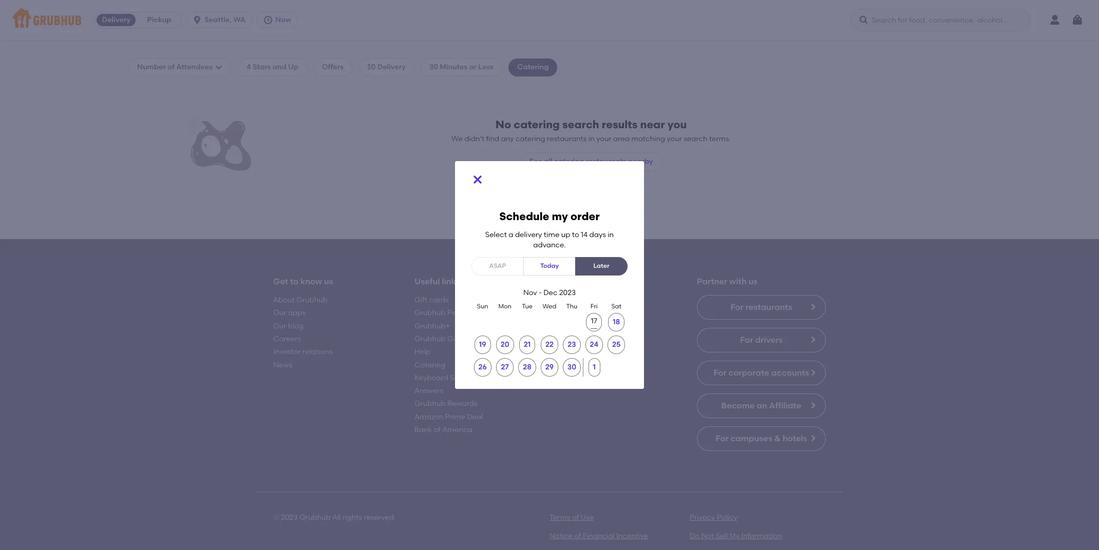 Task type: locate. For each thing, give the bounding box(es) containing it.
partner with us
[[697, 277, 758, 286]]

today button
[[523, 257, 576, 276]]

rights
[[343, 514, 362, 522]]

privacy policy link
[[690, 514, 737, 522]]

for left drivers
[[740, 335, 753, 345]]

of right notice
[[574, 532, 581, 541]]

30 minutes or less
[[429, 63, 494, 72]]

24 button
[[585, 336, 603, 355]]

restaurants down area
[[586, 157, 627, 166]]

seattle, wa button
[[185, 12, 256, 28]]

2 horizontal spatial us
[[749, 277, 758, 286]]

a inside button
[[497, 225, 502, 234]]

1 vertical spatial 2023
[[281, 514, 298, 522]]

grubhub down answers link
[[415, 400, 446, 409]]

0 vertical spatial 2023
[[559, 288, 576, 297]]

0 horizontal spatial svg image
[[215, 63, 223, 72]]

don't
[[492, 211, 510, 219]]

29
[[545, 363, 554, 372]]

keyboard
[[415, 374, 448, 383]]

20 button
[[496, 336, 514, 355]]

our down about
[[273, 309, 286, 318]]

svg image inside now button
[[263, 15, 273, 25]]

a inside the select a delivery time up to 14 days in advance.
[[509, 231, 513, 239]]

0 vertical spatial 30
[[429, 63, 438, 72]]

2023 right '©'
[[281, 514, 298, 522]]

facebook link
[[556, 296, 591, 305]]

today
[[540, 262, 559, 270]]

1 vertical spatial our
[[273, 322, 286, 331]]

do
[[690, 532, 700, 541]]

your down the you
[[667, 134, 682, 143]]

no
[[496, 118, 511, 131]]

grubhub down grubhub+ link
[[415, 335, 446, 344]]

grubhub inside the about grubhub our apps our blog careers investor relations news
[[296, 296, 328, 305]]

for campuses & hotels link
[[697, 427, 826, 452]]

grubhub down for?
[[601, 225, 632, 234]]

number of attendees
[[137, 63, 213, 72]]

apps
[[288, 309, 306, 318]]

1 vertical spatial svg image
[[215, 63, 223, 72]]

us up for restaurants on the bottom right of the page
[[749, 277, 758, 286]]

0 horizontal spatial 2023
[[281, 514, 298, 522]]

0 vertical spatial search
[[562, 118, 599, 131]]

about grubhub our apps our blog careers investor relations news
[[273, 296, 333, 370]]

grubhub left all at left bottom
[[299, 514, 331, 522]]

delivery inside button
[[102, 15, 130, 24]]

catering up keyboard
[[415, 361, 446, 370]]

us down later button
[[612, 277, 621, 286]]

catering
[[517, 63, 549, 72], [415, 361, 446, 370]]

1 horizontal spatial 2023
[[559, 288, 576, 297]]

our
[[273, 309, 286, 318], [273, 322, 286, 331]]

us right know
[[324, 277, 333, 286]]

for for for corporate accounts
[[714, 368, 727, 378]]

1 horizontal spatial 30
[[567, 363, 576, 372]]

search up the see all catering restaurants nearby in the top of the page
[[562, 118, 599, 131]]

1 horizontal spatial delivery
[[377, 63, 406, 72]]

0 horizontal spatial to
[[290, 277, 299, 286]]

1 horizontal spatial us
[[612, 277, 621, 286]]

a
[[497, 225, 502, 234], [509, 231, 513, 239]]

relations
[[302, 348, 333, 357]]

become an affiliate
[[721, 401, 802, 411]]

for drivers link
[[697, 328, 826, 353]]

1 horizontal spatial to
[[572, 231, 579, 239]]

1 horizontal spatial your
[[667, 134, 682, 143]]

0 horizontal spatial delivery
[[102, 15, 130, 24]]

27 button
[[496, 359, 514, 377]]

0 vertical spatial our
[[273, 309, 286, 318]]

an
[[757, 401, 767, 411]]

14
[[581, 231, 588, 239]]

wa
[[233, 15, 246, 24]]

blog
[[288, 322, 304, 331]]

for left campuses
[[716, 434, 729, 444]]

later
[[593, 262, 609, 270]]

26 button
[[474, 359, 492, 377]]

notice
[[550, 532, 573, 541]]

connect with us
[[556, 277, 621, 286]]

in up the see all catering restaurants nearby in the top of the page
[[589, 134, 595, 143]]

2 with from the left
[[729, 277, 747, 286]]

fri
[[591, 303, 598, 310]]

of right number
[[168, 63, 175, 72]]

0 horizontal spatial your
[[596, 134, 612, 143]]

0 horizontal spatial with
[[593, 277, 610, 286]]

minutes
[[440, 63, 468, 72]]

2 us from the left
[[612, 277, 621, 286]]

1 vertical spatial delivery
[[377, 63, 406, 72]]

search
[[562, 118, 599, 131], [684, 134, 708, 143]]

catering right less
[[517, 63, 549, 72]]

no catering search results near you main content
[[0, 40, 1099, 551]]

catering inside button
[[520, 225, 550, 234]]

30 left the minutes
[[429, 63, 438, 72]]

0 vertical spatial svg image
[[1071, 14, 1084, 26]]

1 horizontal spatial svg image
[[1071, 14, 1084, 26]]

new
[[504, 225, 518, 234]]

a left new
[[497, 225, 502, 234]]

attendees
[[176, 63, 213, 72]]

delivery right $0
[[377, 63, 406, 72]]

30 inside "button"
[[567, 363, 576, 372]]

you're
[[545, 211, 566, 219]]

privacy policy
[[690, 514, 737, 522]]

your left area
[[596, 134, 612, 143]]

any
[[501, 134, 514, 143]]

1 with from the left
[[593, 277, 610, 286]]

0 vertical spatial delivery
[[102, 15, 130, 24]]

for?
[[595, 211, 608, 219]]

0 vertical spatial catering
[[517, 63, 549, 72]]

search down the you
[[684, 134, 708, 143]]

with down later button
[[593, 277, 610, 286]]

30 inside 'no catering search results near you' main content
[[429, 63, 438, 72]]

0 horizontal spatial 30
[[429, 63, 438, 72]]

1 vertical spatial in
[[608, 231, 614, 239]]

svg image inside 'no catering search results near you' main content
[[215, 63, 223, 72]]

restaurants up the all
[[547, 134, 587, 143]]

of for number
[[168, 63, 175, 72]]

for for for campuses & hotels
[[716, 434, 729, 444]]

guarantee
[[447, 335, 486, 344]]

1 vertical spatial catering
[[415, 361, 446, 370]]

my
[[730, 532, 740, 541]]

cell
[[583, 313, 605, 332]]

amazon prime deal link
[[415, 413, 483, 422]]

26
[[478, 363, 487, 372]]

in right days
[[608, 231, 614, 239]]

$0
[[367, 63, 376, 72]]

svg image
[[192, 15, 202, 25], [263, 15, 273, 25], [859, 15, 869, 25], [472, 173, 484, 186]]

1 horizontal spatial a
[[509, 231, 513, 239]]

catering right the all
[[554, 157, 584, 166]]

news
[[273, 361, 292, 370]]

30 down the 23 button
[[567, 363, 576, 372]]

30 button
[[563, 359, 581, 377]]

us
[[324, 277, 333, 286], [612, 277, 621, 286], [749, 277, 758, 286]]

23 button
[[563, 336, 581, 355]]

3 us from the left
[[749, 277, 758, 286]]

19
[[479, 341, 486, 349]]

for left corporate
[[714, 368, 727, 378]]

0 vertical spatial restaurants
[[547, 134, 587, 143]]

gift cards grubhub perks grubhub+ grubhub guarantee help catering keyboard shortcuts answers grubhub rewards amazon prime deal bank of america
[[415, 296, 486, 435]]

days
[[589, 231, 606, 239]]

svg image
[[1071, 14, 1084, 26], [215, 63, 223, 72]]

0 horizontal spatial catering
[[415, 361, 446, 370]]

1
[[593, 363, 596, 372]]

grubhub+
[[415, 322, 450, 331]]

catering down 'what'
[[520, 225, 550, 234]]

now
[[275, 15, 291, 24]]

a right the select
[[509, 231, 513, 239]]

with for partner
[[729, 277, 747, 286]]

0 vertical spatial to
[[572, 231, 579, 239]]

delivery left the pickup
[[102, 15, 130, 24]]

1 horizontal spatial catering
[[517, 63, 549, 72]]

0 vertical spatial in
[[589, 134, 595, 143]]

1 vertical spatial restaurants
[[586, 157, 627, 166]]

to left "14"
[[572, 231, 579, 239]]

grubhub down know
[[296, 296, 328, 305]]

0 horizontal spatial in
[[589, 134, 595, 143]]

20
[[501, 341, 509, 349]]

restaurants inside button
[[586, 157, 627, 166]]

30 for 30 minutes or less
[[429, 63, 438, 72]]

catering
[[514, 118, 560, 131], [516, 134, 545, 143], [554, 157, 584, 166], [520, 225, 550, 234]]

1 vertical spatial search
[[684, 134, 708, 143]]

2023
[[559, 288, 576, 297], [281, 514, 298, 522]]

to inside 'no catering search results near you' main content
[[290, 277, 299, 286]]

advance.
[[533, 241, 566, 250]]

up
[[288, 63, 298, 72]]

us for partner with us
[[749, 277, 758, 286]]

gift
[[415, 296, 427, 305]]

restaurants up drivers
[[746, 303, 792, 312]]

2 your from the left
[[667, 134, 682, 143]]

youtube link
[[556, 335, 585, 344]]

1 horizontal spatial with
[[729, 277, 747, 286]]

with right the partner
[[729, 277, 747, 286]]

for down the partner with us
[[731, 303, 744, 312]]

1 our from the top
[[273, 309, 286, 318]]

in inside "no catering search results near you we didn't find any catering restaurants in your area matching your search terms."
[[589, 134, 595, 143]]

to right get
[[290, 277, 299, 286]]

0 horizontal spatial a
[[497, 225, 502, 234]]

1 vertical spatial to
[[290, 277, 299, 286]]

for for for restaurants
[[731, 303, 744, 312]]

2 vertical spatial restaurants
[[746, 303, 792, 312]]

catering link
[[415, 361, 446, 370]]

your
[[596, 134, 612, 143], [667, 134, 682, 143]]

0 horizontal spatial us
[[324, 277, 333, 286]]

of left use
[[572, 514, 579, 522]]

a for select
[[509, 231, 513, 239]]

2023 down connect
[[559, 288, 576, 297]]

pickup
[[147, 15, 171, 24]]

our up careers
[[273, 322, 286, 331]]

all
[[544, 157, 553, 166]]

svg image inside main navigation navigation
[[1071, 14, 1084, 26]]

1 horizontal spatial in
[[608, 231, 614, 239]]

of right bank
[[434, 426, 441, 435]]

1 vertical spatial 30
[[567, 363, 576, 372]]

nov
[[523, 288, 537, 297]]

24
[[590, 341, 598, 349]]

suggest a new catering restaurant for grubhub button
[[463, 221, 636, 239]]

nearby
[[628, 157, 653, 166]]



Task type: vqa. For each thing, say whether or not it's contained in the screenshot.
Connect with us's us
yes



Task type: describe. For each thing, give the bounding box(es) containing it.
cards
[[429, 296, 449, 305]]

2023 inside 'no catering search results near you' main content
[[281, 514, 298, 522]]

schedule
[[499, 210, 549, 223]]

privacy
[[690, 514, 715, 522]]

news link
[[273, 361, 292, 370]]

terms.
[[709, 134, 731, 143]]

pickup button
[[138, 12, 181, 28]]

results
[[602, 118, 638, 131]]

© 2023 grubhub all rights reserved.
[[273, 514, 396, 522]]

2 our from the top
[[273, 322, 286, 331]]

27
[[501, 363, 509, 372]]

thu
[[566, 303, 578, 310]]

select a delivery time up to 14 days in advance.
[[485, 231, 614, 250]]

incentive
[[616, 532, 648, 541]]

bank
[[415, 426, 432, 435]]

partner
[[697, 277, 727, 286]]

1 your from the left
[[596, 134, 612, 143]]

terms of use link
[[550, 514, 594, 522]]

we
[[451, 134, 463, 143]]

seattle, wa
[[204, 15, 246, 24]]

for drivers
[[740, 335, 783, 345]]

nov - dec 2023
[[523, 288, 576, 297]]

information
[[741, 532, 782, 541]]

grubhub perks link
[[415, 309, 466, 318]]

grubhub inside button
[[601, 225, 632, 234]]

tue
[[522, 303, 533, 310]]

sat
[[611, 303, 622, 310]]

30 for 30
[[567, 363, 576, 372]]

what
[[526, 211, 543, 219]]

in inside the select a delivery time up to 14 days in advance.
[[608, 231, 614, 239]]

see all catering restaurants nearby
[[529, 157, 653, 166]]

deal
[[467, 413, 483, 422]]

matching
[[631, 134, 665, 143]]

with for connect
[[593, 277, 610, 286]]

catering inside button
[[554, 157, 584, 166]]

grubhub down "gift cards" link
[[415, 309, 446, 318]]

4 stars and up
[[247, 63, 298, 72]]

18
[[613, 318, 620, 327]]

america
[[442, 426, 472, 435]]

1 horizontal spatial search
[[684, 134, 708, 143]]

know
[[301, 277, 322, 286]]

prime
[[445, 413, 465, 422]]

to inside the select a delivery time up to 14 days in advance.
[[572, 231, 579, 239]]

for for for drivers
[[740, 335, 753, 345]]

now button
[[256, 12, 302, 28]]

for campuses & hotels
[[716, 434, 807, 444]]

later button
[[575, 257, 628, 276]]

28
[[523, 363, 532, 372]]

©
[[273, 514, 279, 522]]

of inside gift cards grubhub perks grubhub+ grubhub guarantee help catering keyboard shortcuts answers grubhub rewards amazon prime deal bank of america
[[434, 426, 441, 435]]

about
[[273, 296, 295, 305]]

terms
[[550, 514, 570, 522]]

not
[[701, 532, 714, 541]]

suggest a new catering restaurant for grubhub
[[467, 225, 632, 234]]

dec
[[544, 288, 558, 297]]

careers link
[[273, 335, 301, 344]]

0 horizontal spatial search
[[562, 118, 599, 131]]

affiliate
[[769, 401, 802, 411]]

links
[[442, 277, 460, 286]]

1 button
[[588, 359, 601, 377]]

delivery
[[515, 231, 542, 239]]

use
[[581, 514, 594, 522]]

wed
[[543, 303, 556, 310]]

do not sell my information
[[690, 532, 782, 541]]

catering up any
[[514, 118, 560, 131]]

for restaurants
[[731, 303, 792, 312]]

of for notice
[[574, 532, 581, 541]]

policy
[[717, 514, 737, 522]]

careers
[[273, 335, 301, 344]]

mon
[[499, 303, 511, 310]]

amazon
[[415, 413, 443, 422]]

near
[[640, 118, 665, 131]]

us for connect with us
[[612, 277, 621, 286]]

investor
[[273, 348, 301, 357]]

delivery inside 'no catering search results near you' main content
[[377, 63, 406, 72]]

18 button
[[608, 313, 625, 332]]

grubhub guarantee link
[[415, 335, 486, 344]]

a for suggest
[[497, 225, 502, 234]]

become
[[721, 401, 755, 411]]

terms of use
[[550, 514, 594, 522]]

$0 delivery
[[367, 63, 406, 72]]

rewards
[[447, 400, 478, 409]]

of for terms
[[572, 514, 579, 522]]

svg image inside seattle, wa button
[[192, 15, 202, 25]]

help
[[415, 348, 431, 357]]

21 button
[[519, 336, 535, 355]]

28 button
[[518, 359, 536, 377]]

no catering search results near you we didn't find any catering restaurants in your area matching your search terms.
[[451, 118, 731, 143]]

restaurants inside "no catering search results near you we didn't find any catering restaurants in your area matching your search terms."
[[547, 134, 587, 143]]

notice of financial incentive
[[550, 532, 648, 541]]

asap
[[489, 262, 506, 270]]

for corporate accounts
[[714, 368, 809, 378]]

keyboard shortcuts link
[[415, 374, 483, 383]]

our blog link
[[273, 322, 304, 331]]

or
[[469, 63, 477, 72]]

suggest
[[467, 225, 496, 234]]

answers link
[[415, 387, 444, 396]]

catering inside gift cards grubhub perks grubhub+ grubhub guarantee help catering keyboard shortcuts answers grubhub rewards amazon prime deal bank of america
[[415, 361, 446, 370]]

catering right any
[[516, 134, 545, 143]]

don't see what you're looking for?
[[492, 211, 608, 219]]

main navigation navigation
[[0, 0, 1099, 40]]

financial
[[583, 532, 615, 541]]

1 us from the left
[[324, 277, 333, 286]]

didn't
[[464, 134, 484, 143]]

perks
[[447, 309, 466, 318]]



